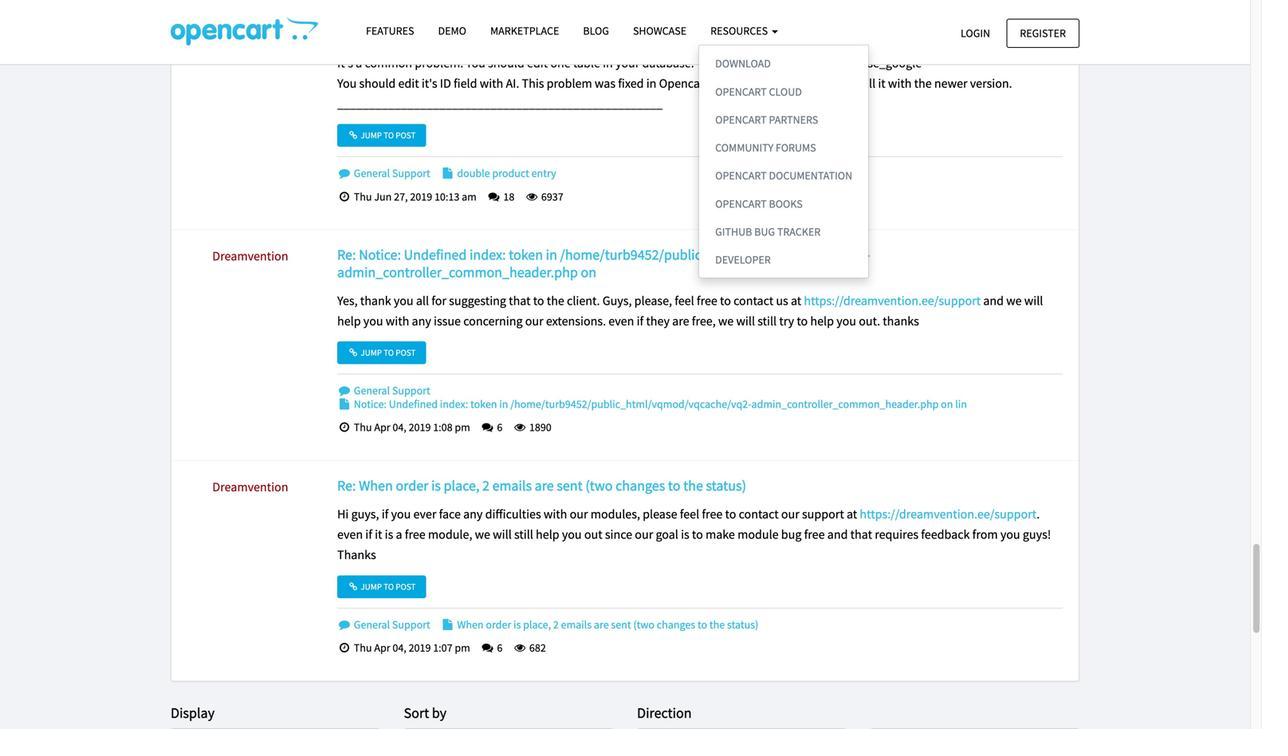 Task type: locate. For each thing, give the bounding box(es) containing it.
extensions.
[[546, 313, 606, 329]]

general support link for notice:
[[337, 383, 431, 398]]

2 horizontal spatial are
[[673, 313, 690, 329]]

1 vertical spatial feel
[[680, 506, 700, 522]]

2 post from the top
[[396, 347, 416, 358]]

2 chain image from the top
[[348, 582, 359, 591]]

even down guys,
[[609, 313, 634, 329]]

1 vertical spatial dreamvention
[[213, 479, 288, 495]]

contact left us
[[734, 293, 774, 309]]

opencart up github
[[716, 196, 767, 211]]

2 vertical spatial general support link
[[337, 617, 431, 632]]

1 horizontal spatial emails
[[561, 617, 592, 632]]

1 horizontal spatial if
[[382, 506, 389, 522]]

apr for re: when order is place, 2 emails are sent (two changes to the status)
[[374, 641, 391, 655]]

0 vertical spatial 2
[[483, 477, 490, 495]]

support up thu apr 04, 2019 1:08 pm
[[392, 383, 431, 398]]

2019 right 27,
[[410, 189, 432, 204]]

1 chain image from the top
[[348, 348, 359, 357]]

you
[[767, 75, 787, 91], [394, 293, 414, 309], [364, 313, 383, 329], [837, 313, 857, 329], [391, 506, 411, 522], [562, 527, 582, 543], [1001, 527, 1021, 543]]

views image right 18
[[525, 191, 539, 202]]

1 horizontal spatial even
[[609, 313, 634, 329]]

1 vertical spatial that
[[851, 527, 873, 543]]

undefined up 'for'
[[404, 246, 467, 264]]

1 replies image from the top
[[481, 422, 495, 433]]

2 vertical spatial are
[[594, 617, 609, 632]]

file image inside notice: undefined index: token in /home/turb9452/public_html/vqmod/vqcache/vq2-admin_controller_common_header.php on lin link
[[337, 398, 352, 409]]

0 horizontal spatial emails
[[493, 477, 532, 495]]

fixed
[[618, 75, 644, 91]]

marketplace link
[[479, 17, 571, 45]]

1 horizontal spatial any
[[464, 506, 483, 522]]

general support link up thu apr 04, 2019 1:08 pm
[[337, 383, 431, 398]]

1 vertical spatial file image
[[441, 619, 455, 630]]

1 vertical spatial index:
[[440, 397, 468, 411]]

opencart for opencart documentation
[[716, 168, 767, 183]]

apr for re: notice: undefined index: token in /home/turb9452/public_html/vqmod/vqcache/vq2- admin_controller_common_header.php on
[[374, 420, 391, 434]]

2 vertical spatial will
[[493, 527, 512, 543]]

our left goal
[[635, 527, 653, 543]]

place, up face
[[444, 477, 480, 495]]

2 jump to post from the top
[[359, 347, 416, 358]]

a
[[356, 55, 362, 71], [396, 527, 402, 543]]

1 horizontal spatial admin_controller_common_header.php
[[752, 397, 939, 411]]

0 vertical spatial and
[[984, 293, 1004, 309]]

our right 'concerning'
[[525, 313, 544, 329]]

1 vertical spatial (two
[[634, 617, 655, 632]]

2019 left 1:07
[[409, 641, 431, 655]]

undefined inside re: notice: undefined index: token in /home/turb9452/public_html/vqmod/vqcache/vq2- admin_controller_common_header.php on
[[404, 246, 467, 264]]

if
[[637, 313, 644, 329], [382, 506, 389, 522], [366, 527, 372, 543]]

support for undefined
[[392, 383, 431, 398]]

1 horizontal spatial still
[[758, 313, 777, 329]]

re: when order is place, 2 emails are sent (two changes to the status) link
[[337, 477, 747, 495]]

2 replies image from the top
[[481, 642, 495, 653]]

1 pm from the top
[[455, 420, 470, 434]]

general up thu apr 04, 2019 1:08 pm
[[354, 383, 390, 398]]

free up make
[[702, 506, 723, 522]]

dreamvention for re: notice: undefined index: token in /home/turb9452/public_html/vqmod/vqcache/vq2- admin_controller_common_header.php on
[[213, 248, 288, 264]]

https://dreamvention.ee/support link for re: when order is place, 2 emails are sent (two changes to the status)
[[860, 506, 1037, 522]]

dreamvention link
[[213, 248, 288, 264], [213, 479, 288, 495]]

it down guys,
[[375, 527, 382, 543]]

notice: up thank
[[359, 246, 401, 264]]

3 general support from the top
[[352, 617, 431, 632]]

file image for admin_controller_common_header.php
[[337, 398, 352, 409]]

replies image right 1:08
[[481, 422, 495, 433]]

0 vertical spatial general support
[[352, 166, 431, 180]]

1 vertical spatial admin_controller_common_header.php
[[752, 397, 939, 411]]

index: up suggesting
[[470, 246, 506, 264]]

replies image for token
[[481, 422, 495, 433]]

post up "thu apr 04, 2019 1:07 pm"
[[396, 581, 416, 592]]

developer
[[716, 252, 771, 267]]

0 vertical spatial jump
[[361, 130, 382, 141]]

2 vertical spatial post
[[396, 581, 416, 592]]

re: up hi
[[337, 477, 356, 495]]

0 vertical spatial views image
[[525, 191, 539, 202]]

/home/turb9452/public_html/vqmod/vqcache/vq2- inside re: notice: undefined index: token in /home/turb9452/public_html/vqmod/vqcache/vq2- admin_controller_common_header.php on
[[560, 246, 871, 264]]

3 general support link from the top
[[337, 617, 431, 632]]

2019 left 1:08
[[409, 420, 431, 434]]

a inside . even if it is a free module, we will still help you out since our goal is to make module bug free and that requires feedback from you guys! thanks
[[396, 527, 402, 543]]

if down guys,
[[366, 527, 372, 543]]

2 vertical spatial thu
[[354, 641, 372, 655]]

at right us
[[791, 293, 802, 309]]

https://dreamvention.ee/support up thanks
[[804, 293, 981, 309]]

0 vertical spatial status)
[[706, 477, 747, 495]]

apr right clock o image
[[374, 420, 391, 434]]

1 clock o image from the top
[[337, 191, 352, 202]]

2 dreamvention link from the top
[[213, 479, 288, 495]]

0 vertical spatial jump to post
[[359, 130, 416, 141]]

cloud
[[769, 84, 802, 99]]

0 horizontal spatial table
[[573, 55, 601, 71]]

and we will help you with any issue concerning our extensions. even if they are free, we will still try to help you out. thanks
[[337, 293, 1044, 329]]

support up "thu apr 04, 2019 1:07 pm"
[[392, 617, 431, 632]]

any right face
[[464, 506, 483, 522]]

https://dreamvention.ee/support up "feedback" in the right of the page
[[860, 506, 1037, 522]]

1 horizontal spatial table
[[722, 55, 749, 71]]

jump right chain icon
[[361, 130, 382, 141]]

6 left 682
[[495, 641, 503, 655]]

community forums
[[716, 140, 817, 155]]

notice: undefined index: token in /home/turb9452/public_html/vqmod/vqcache/vq2-admin_controller_common_header.php on lin link
[[337, 397, 967, 411]]

if inside and we will help you with any issue concerning our extensions. even if they are free, we will still try to help you out. thanks
[[637, 313, 644, 329]]

jump to post link down "thanks"
[[337, 575, 426, 598]]

if inside . even if it is a free module, we will still help you out since our goal is to make module bug free and that requires feedback from you guys! thanks
[[366, 527, 372, 543]]

(two
[[586, 477, 613, 495], [634, 617, 655, 632]]

3 jump from the top
[[361, 581, 382, 592]]

you inside it's a common problem. you should edit one table in your database. this table is oc_product_advertise_google you should edit it's id field with ai. this problem was fixed in opencart 3.0.3.2, so you can just reinstall it with the newer version. ___________________________________________________
[[767, 75, 787, 91]]

it inside it's a common problem. you should edit one table in your database. this table is oc_product_advertise_google you should edit it's id field with ai. this problem was fixed in opencart 3.0.3.2, so you can just reinstall it with the newer version. ___________________________________________________
[[879, 75, 886, 91]]

jump down thank
[[361, 347, 382, 358]]

jump to post down "thanks"
[[359, 581, 416, 592]]

with down thank
[[386, 313, 409, 329]]

https://dreamvention.ee/support link up "feedback" in the right of the page
[[860, 506, 1037, 522]]

you down it's
[[337, 75, 357, 91]]

1 vertical spatial general support link
[[337, 383, 431, 398]]

admin_controller_common_header.php
[[337, 263, 578, 281], [752, 397, 939, 411]]

1 thu from the top
[[354, 189, 372, 204]]

1 horizontal spatial sent
[[611, 617, 631, 632]]

re: up yes,
[[337, 246, 356, 264]]

2 comment image from the top
[[337, 619, 352, 630]]

you
[[466, 55, 486, 71], [337, 75, 357, 91]]

2 general support from the top
[[352, 383, 431, 398]]

re: for re: when order is place, 2 emails are sent (two changes to the status)
[[337, 477, 356, 495]]

https://dreamvention.ee/support link for re: notice: undefined index: token in /home/turb9452/public_html/vqmod/vqcache/vq2- admin_controller_common_header.php on
[[804, 293, 981, 309]]

register link
[[1007, 19, 1080, 48]]

feel up free,
[[675, 293, 695, 309]]

1 comment image from the top
[[337, 385, 352, 396]]

clock o image for thu apr 04, 2019 1:07 pm
[[337, 642, 352, 653]]

2 6 from the top
[[495, 641, 503, 655]]

1 dreamvention link from the top
[[213, 248, 288, 264]]

2 pm from the top
[[455, 641, 470, 655]]

1 vertical spatial re:
[[337, 477, 356, 495]]

1 horizontal spatial that
[[851, 527, 873, 543]]

clock o image
[[337, 191, 352, 202], [337, 642, 352, 653]]

1 post from the top
[[396, 130, 416, 141]]

1 vertical spatial at
[[847, 506, 858, 522]]

1 horizontal spatial we
[[719, 313, 734, 329]]

you left out. at top right
[[837, 313, 857, 329]]

file image inside when order is place, 2 emails are sent (two changes to the status) 'link'
[[441, 619, 455, 630]]

2 opencart from the top
[[716, 112, 767, 127]]

1890
[[527, 420, 552, 434]]

even
[[609, 313, 634, 329], [337, 527, 363, 543]]

our inside and we will help you with any issue concerning our extensions. even if they are free, we will still try to help you out. thanks
[[525, 313, 544, 329]]

2 jump to post link from the top
[[337, 341, 426, 364]]

0 horizontal spatial (two
[[586, 477, 613, 495]]

0 vertical spatial any
[[412, 313, 431, 329]]

0 horizontal spatial are
[[535, 477, 554, 495]]

1 vertical spatial 6
[[495, 641, 503, 655]]

should down common
[[359, 75, 396, 91]]

edit
[[527, 55, 548, 71], [398, 75, 419, 91]]

changes
[[616, 477, 665, 495], [657, 617, 696, 632]]

index: inside re: notice: undefined index: token in /home/turb9452/public_html/vqmod/vqcache/vq2- admin_controller_common_header.php on
[[470, 246, 506, 264]]

jump to post up jun
[[359, 130, 416, 141]]

0 vertical spatial undefined
[[404, 246, 467, 264]]

general for notice:
[[354, 383, 390, 398]]

opencart partners
[[716, 112, 819, 127]]

jump to post link for when
[[337, 575, 426, 598]]

you left out
[[562, 527, 582, 543]]

all
[[416, 293, 429, 309]]

you up field
[[466, 55, 486, 71]]

opencart documentation
[[716, 168, 853, 183]]

1 vertical spatial jump to post
[[359, 347, 416, 358]]

replies image
[[481, 422, 495, 433], [481, 642, 495, 653]]

3 jump to post from the top
[[359, 581, 416, 592]]

2 support from the top
[[392, 383, 431, 398]]

it's
[[422, 75, 438, 91]]

place, up 682
[[523, 617, 551, 632]]

notice: inside re: notice: undefined index: token in /home/turb9452/public_html/vqmod/vqcache/vq2- admin_controller_common_header.php on
[[359, 246, 401, 264]]

support
[[392, 166, 431, 180], [392, 383, 431, 398], [392, 617, 431, 632]]

1 dreamvention from the top
[[213, 248, 288, 264]]

1 re: from the top
[[337, 246, 356, 264]]

2 vertical spatial if
[[366, 527, 372, 543]]

1 vertical spatial dreamvention link
[[213, 479, 288, 495]]

post up thu apr 04, 2019 1:08 pm
[[396, 347, 416, 358]]

token inside re: notice: undefined index: token in /home/turb9452/public_html/vqmod/vqcache/vq2- admin_controller_common_header.php on
[[509, 246, 543, 264]]

0 vertical spatial https://dreamvention.ee/support link
[[804, 293, 981, 309]]

general support link for when
[[337, 617, 431, 632]]

general support up "thu apr 04, 2019 1:07 pm"
[[352, 617, 431, 632]]

dreamvention for re: when order is place, 2 emails are sent (two changes to the status)
[[213, 479, 288, 495]]

post for order
[[396, 581, 416, 592]]

1 04, from the top
[[393, 420, 407, 434]]

github
[[716, 224, 752, 239]]

comment image up clock o image
[[337, 385, 352, 396]]

1 vertical spatial views image
[[513, 422, 527, 433]]

1 vertical spatial jump to post link
[[337, 341, 426, 364]]

04, left 1:08
[[393, 420, 407, 434]]

0 vertical spatial are
[[673, 313, 690, 329]]

0 vertical spatial dreamvention
[[213, 248, 288, 264]]

0 horizontal spatial we
[[475, 527, 491, 543]]

thu jun 27, 2019 10:13 am
[[352, 189, 477, 204]]

0 horizontal spatial still
[[514, 527, 534, 543]]

should up ai.
[[488, 55, 525, 71]]

1 vertical spatial thu
[[354, 420, 372, 434]]

register
[[1020, 26, 1066, 40]]

file image
[[337, 398, 352, 409], [441, 619, 455, 630]]

1 vertical spatial general
[[354, 383, 390, 398]]

jump to post for notice:
[[359, 347, 416, 358]]

1 vertical spatial comment image
[[337, 619, 352, 630]]

bug
[[755, 224, 775, 239]]

you right "from"
[[1001, 527, 1021, 543]]

on up the client.
[[581, 263, 597, 281]]

that inside . even if it is a free module, we will still help you out since our goal is to make module bug free and that requires feedback from you guys! thanks
[[851, 527, 873, 543]]

comment image
[[337, 168, 352, 179]]

still inside and we will help you with any issue concerning our extensions. even if they are free, we will still try to help you out. thanks
[[758, 313, 777, 329]]

views image right 1:07
[[513, 642, 527, 653]]

1 vertical spatial 2019
[[409, 420, 431, 434]]

demo link
[[426, 17, 479, 45]]

https://dreamvention.ee/support link
[[804, 293, 981, 309], [860, 506, 1037, 522]]

at right support
[[847, 506, 858, 522]]

jump to post down thank
[[359, 347, 416, 358]]

help right try
[[811, 313, 834, 329]]

0 horizontal spatial and
[[828, 527, 848, 543]]

for
[[432, 293, 447, 309]]

jump to post link down thank
[[337, 341, 426, 364]]

opencart down community
[[716, 168, 767, 183]]

2 general from the top
[[354, 383, 390, 398]]

04,
[[393, 420, 407, 434], [393, 641, 407, 655]]

0 vertical spatial when
[[359, 477, 393, 495]]

file image up clock o image
[[337, 398, 352, 409]]

jump down "thanks"
[[361, 581, 382, 592]]

2 apr from the top
[[374, 641, 391, 655]]

2 general support link from the top
[[337, 383, 431, 398]]

admin_controller_common_header.php inside re: notice: undefined index: token in /home/turb9452/public_html/vqmod/vqcache/vq2- admin_controller_common_header.php on
[[337, 263, 578, 281]]

3 jump to post link from the top
[[337, 575, 426, 598]]

0 vertical spatial 04,
[[393, 420, 407, 434]]

1 horizontal spatial order
[[486, 617, 512, 632]]

developer link
[[700, 246, 869, 274]]

we
[[1007, 293, 1022, 309], [719, 313, 734, 329], [475, 527, 491, 543]]

1 vertical spatial undefined
[[389, 397, 438, 411]]

2 04, from the top
[[393, 641, 407, 655]]

0 vertical spatial general support link
[[337, 166, 431, 180]]

download link
[[700, 50, 869, 78]]

opencart cloud link
[[700, 78, 869, 106]]

1 vertical spatial clock o image
[[337, 642, 352, 653]]

1 vertical spatial even
[[337, 527, 363, 543]]

3 general from the top
[[354, 617, 390, 632]]

1 vertical spatial 2
[[553, 617, 559, 632]]

2019
[[410, 189, 432, 204], [409, 420, 431, 434], [409, 641, 431, 655]]

please,
[[635, 293, 672, 309]]

2 vertical spatial 2019
[[409, 641, 431, 655]]

3 post from the top
[[396, 581, 416, 592]]

ai.
[[506, 75, 520, 91]]

0 horizontal spatial sent
[[557, 477, 583, 495]]

general for when
[[354, 617, 390, 632]]

general support
[[352, 166, 431, 180], [352, 383, 431, 398], [352, 617, 431, 632]]

edit left "one"
[[527, 55, 548, 71]]

views image
[[525, 191, 539, 202], [513, 422, 527, 433], [513, 642, 527, 653]]

any
[[412, 313, 431, 329], [464, 506, 483, 522]]

chain image down yes,
[[348, 348, 359, 357]]

1 vertical spatial still
[[514, 527, 534, 543]]

0 vertical spatial we
[[1007, 293, 1022, 309]]

a right it's
[[356, 55, 362, 71]]

1 6 from the top
[[495, 420, 503, 434]]

features link
[[354, 17, 426, 45]]

help down yes,
[[337, 313, 361, 329]]

if for difficulties
[[382, 506, 389, 522]]

0 vertical spatial /home/turb9452/public_html/vqmod/vqcache/vq2-
[[560, 246, 871, 264]]

2 vertical spatial jump
[[361, 581, 382, 592]]

any inside and we will help you with any issue concerning our extensions. even if they are free, we will still try to help you out. thanks
[[412, 313, 431, 329]]

with left ai.
[[480, 75, 504, 91]]

2 clock o image from the top
[[337, 642, 352, 653]]

on left lin on the right of page
[[941, 397, 954, 411]]

our inside . even if it is a free module, we will still help you out since our goal is to make module bug free and that requires feedback from you guys! thanks
[[635, 527, 653, 543]]

3 support from the top
[[392, 617, 431, 632]]

by
[[432, 704, 447, 722]]

general support up jun
[[352, 166, 431, 180]]

sent
[[557, 477, 583, 495], [611, 617, 631, 632]]

1 vertical spatial https://dreamvention.ee/support link
[[860, 506, 1037, 522]]

opencart books
[[716, 196, 803, 211]]

re: inside re: notice: undefined index: token in /home/turb9452/public_html/vqmod/vqcache/vq2- admin_controller_common_header.php on
[[337, 246, 356, 264]]

0 vertical spatial 2019
[[410, 189, 432, 204]]

. even if it is a free module, we will still help you out since our goal is to make module bug free and that requires feedback from you guys! thanks
[[337, 506, 1052, 563]]

opencart documentation link
[[700, 162, 869, 190]]

4 opencart from the top
[[716, 196, 767, 211]]

pm for index:
[[455, 420, 470, 434]]

can
[[789, 75, 809, 91]]

even inside . even if it is a free module, we will still help you out since our goal is to make module bug free and that requires feedback from you guys! thanks
[[337, 527, 363, 543]]

2 dreamvention from the top
[[213, 479, 288, 495]]

1 jump from the top
[[361, 130, 382, 141]]

comment image
[[337, 385, 352, 396], [337, 619, 352, 630]]

0 horizontal spatial that
[[509, 293, 531, 309]]

general support up thu apr 04, 2019 1:08 pm
[[352, 383, 431, 398]]

6 left 1890
[[495, 420, 503, 434]]

general support link up jun
[[337, 166, 431, 180]]

with right reinstall
[[889, 75, 912, 91]]

jump to post link up comment icon
[[337, 124, 426, 147]]

general up "thu apr 04, 2019 1:07 pm"
[[354, 617, 390, 632]]

___________________________________________________
[[337, 96, 663, 112]]

1 vertical spatial pm
[[455, 641, 470, 655]]

chain image down "thanks"
[[348, 582, 359, 591]]

views image for /home/turb9452/public_html/vqmod/vqcache/vq2-
[[513, 422, 527, 433]]

if right guys,
[[382, 506, 389, 522]]

a left module,
[[396, 527, 402, 543]]

jump to post
[[359, 130, 416, 141], [359, 347, 416, 358], [359, 581, 416, 592]]

1 opencart from the top
[[716, 84, 767, 99]]

chain image
[[348, 348, 359, 357], [348, 582, 359, 591]]

comment image for re: when order is place, 2 emails are sent (two changes to the status)
[[337, 619, 352, 630]]

1 horizontal spatial and
[[984, 293, 1004, 309]]

2 thu from the top
[[354, 420, 372, 434]]

emails
[[493, 477, 532, 495], [561, 617, 592, 632]]

1 vertical spatial are
[[535, 477, 554, 495]]

contact up "module"
[[739, 506, 779, 522]]

0 vertical spatial pm
[[455, 420, 470, 434]]

if left they
[[637, 313, 644, 329]]

free
[[697, 293, 718, 309], [702, 506, 723, 522], [405, 527, 426, 543], [805, 527, 825, 543]]

table right "one"
[[573, 55, 601, 71]]

1 apr from the top
[[374, 420, 391, 434]]

1 horizontal spatial at
[[847, 506, 858, 522]]

opencart for opencart books
[[716, 196, 767, 211]]

in inside re: notice: undefined index: token in /home/turb9452/public_html/vqmod/vqcache/vq2- admin_controller_common_header.php on
[[546, 246, 558, 264]]

re: notice: undefined index: token in /home/turb9452/public_html/vqmod/vqcache/vq2- admin_controller_common_header.php on
[[337, 246, 871, 281]]

opencart up community
[[716, 112, 767, 127]]

3 thu from the top
[[354, 641, 372, 655]]

general up jun
[[354, 166, 390, 180]]

1 vertical spatial and
[[828, 527, 848, 543]]

thu for when
[[354, 641, 372, 655]]

0 vertical spatial even
[[609, 313, 634, 329]]

None submit
[[871, 728, 1080, 729]]

general support link up "thu apr 04, 2019 1:07 pm"
[[337, 617, 431, 632]]

contact for re: when order is place, 2 emails are sent (two changes to the status)
[[739, 506, 779, 522]]

0 vertical spatial post
[[396, 130, 416, 141]]

2 re: from the top
[[337, 477, 356, 495]]

even up "thanks"
[[337, 527, 363, 543]]

community forums link
[[700, 134, 869, 162]]

3 opencart from the top
[[716, 168, 767, 183]]

feel right the 'please'
[[680, 506, 700, 522]]

undefined up thu apr 04, 2019 1:08 pm
[[389, 397, 438, 411]]

is
[[752, 55, 760, 71], [432, 477, 441, 495], [385, 527, 393, 543], [681, 527, 690, 543], [514, 617, 521, 632]]

index: up 1:08
[[440, 397, 468, 411]]

1 vertical spatial apr
[[374, 641, 391, 655]]

requires
[[875, 527, 919, 543]]

0 horizontal spatial it
[[375, 527, 382, 543]]

opencart down download
[[716, 84, 767, 99]]

when up guys,
[[359, 477, 393, 495]]

this right ai.
[[522, 75, 544, 91]]

thu apr 04, 2019 1:07 pm
[[352, 641, 470, 655]]

0 horizontal spatial any
[[412, 313, 431, 329]]

1 vertical spatial jump
[[361, 347, 382, 358]]

will inside . even if it is a free module, we will still help you out since our goal is to make module bug free and that requires feedback from you guys! thanks
[[493, 527, 512, 543]]

notice:
[[359, 246, 401, 264], [354, 397, 387, 411]]

file image
[[441, 168, 455, 179]]

face
[[439, 506, 461, 522]]

that left "requires" on the bottom right
[[851, 527, 873, 543]]

thanks
[[883, 313, 920, 329]]

0 vertical spatial https://dreamvention.ee/support
[[804, 293, 981, 309]]

that up 'concerning'
[[509, 293, 531, 309]]

support up thu jun 27, 2019 10:13 am
[[392, 166, 431, 180]]

0 vertical spatial sent
[[557, 477, 583, 495]]

any down all
[[412, 313, 431, 329]]

reinstall
[[833, 75, 876, 91]]

contact for re: notice: undefined index: token in /home/turb9452/public_html/vqmod/vqcache/vq2- admin_controller_common_header.php on
[[734, 293, 774, 309]]

0 vertical spatial comment image
[[337, 385, 352, 396]]

apr
[[374, 420, 391, 434], [374, 641, 391, 655]]

our
[[525, 313, 544, 329], [570, 506, 588, 522], [782, 506, 800, 522], [635, 527, 653, 543]]

with inside and we will help you with any issue concerning our extensions. even if they are free, we will still try to help you out. thanks
[[386, 313, 409, 329]]

replies image right 1:07
[[481, 642, 495, 653]]

chain image for re: when order is place, 2 emails are sent (two changes to the status)
[[348, 582, 359, 591]]

still left try
[[758, 313, 777, 329]]

this up 3.0.3.2,
[[697, 55, 719, 71]]

6 for place,
[[495, 641, 503, 655]]

6
[[495, 420, 503, 434], [495, 641, 503, 655]]

at
[[791, 293, 802, 309], [847, 506, 858, 522]]

we inside . even if it is a free module, we will still help you out since our goal is to make module bug free and that requires feedback from you guys! thanks
[[475, 527, 491, 543]]

views image up re: when order is place, 2 emails are sent (two changes to the status) 'link' at bottom
[[513, 422, 527, 433]]

2 jump from the top
[[361, 347, 382, 358]]

2
[[483, 477, 490, 495], [553, 617, 559, 632]]



Task type: vqa. For each thing, say whether or not it's contained in the screenshot.
moderators
no



Task type: describe. For each thing, give the bounding box(es) containing it.
please
[[643, 506, 678, 522]]

us
[[776, 293, 789, 309]]

dreamvention link for re: notice: undefined index: token in /home/turb9452/public_html/vqmod/vqcache/vq2- admin_controller_common_header.php on
[[213, 248, 288, 264]]

support
[[802, 506, 845, 522]]

any for difficulties
[[464, 506, 483, 522]]

.
[[1037, 506, 1040, 522]]

post for undefined
[[396, 347, 416, 358]]

1 horizontal spatial 2
[[553, 617, 559, 632]]

hi
[[337, 506, 349, 522]]

pm for is
[[455, 641, 470, 655]]

help inside . even if it is a free module, we will still help you out since our goal is to make module bug free and that requires feedback from you guys! thanks
[[536, 527, 560, 543]]

free up free,
[[697, 293, 718, 309]]

replies image for place,
[[481, 642, 495, 653]]

so
[[752, 75, 765, 91]]

showcase link
[[621, 17, 699, 45]]

re: when order is place, 2 emails are sent (two changes to the status)
[[337, 477, 747, 495]]

general support for notice:
[[352, 383, 431, 398]]

and inside . even if it is a free module, we will still help you out since our goal is to make module bug free and that requires feedback from you guys! thanks
[[828, 527, 848, 543]]

1 jump to post from the top
[[359, 130, 416, 141]]

1:07
[[433, 641, 453, 655]]

suggesting
[[449, 293, 506, 309]]

comment image for re: notice: undefined index: token in /home/turb9452/public_html/vqmod/vqcache/vq2- admin_controller_common_header.php on
[[337, 385, 352, 396]]

1 vertical spatial changes
[[657, 617, 696, 632]]

0 vertical spatial you
[[466, 55, 486, 71]]

our up out
[[570, 506, 588, 522]]

am
[[462, 189, 477, 204]]

version.
[[971, 75, 1013, 91]]

1 jump to post link from the top
[[337, 124, 426, 147]]

file image for are
[[441, 619, 455, 630]]

display
[[171, 704, 215, 722]]

opencart cloud
[[716, 84, 802, 99]]

sort
[[404, 704, 429, 722]]

sort by
[[404, 704, 447, 722]]

3.0.3.2,
[[712, 75, 750, 91]]

double
[[457, 166, 490, 180]]

it inside . even if it is a free module, we will still help you out since our goal is to make module bug free and that requires feedback from you guys! thanks
[[375, 527, 382, 543]]

1 horizontal spatial when
[[457, 617, 484, 632]]

1 vertical spatial /home/turb9452/public_html/vqmod/vqcache/vq2-
[[511, 397, 752, 411]]

0 vertical spatial place,
[[444, 477, 480, 495]]

if for module,
[[366, 527, 372, 543]]

support for order
[[392, 617, 431, 632]]

goal
[[656, 527, 679, 543]]

common
[[365, 55, 412, 71]]

1:08
[[433, 420, 453, 434]]

1 vertical spatial will
[[737, 313, 755, 329]]

0 horizontal spatial order
[[396, 477, 429, 495]]

1 vertical spatial this
[[522, 75, 544, 91]]

0 horizontal spatial at
[[791, 293, 802, 309]]

with down re: when order is place, 2 emails are sent (two changes to the status)
[[544, 506, 567, 522]]

just
[[811, 75, 831, 91]]

since
[[605, 527, 633, 543]]

download
[[716, 56, 771, 71]]

thu for notice:
[[354, 420, 372, 434]]

github bug tracker link
[[700, 218, 869, 246]]

opencart for opencart partners
[[716, 112, 767, 127]]

1 general support from the top
[[352, 166, 431, 180]]

04, for undefined
[[393, 420, 407, 434]]

0 vertical spatial (two
[[586, 477, 613, 495]]

0 vertical spatial changes
[[616, 477, 665, 495]]

6 for token
[[495, 420, 503, 434]]

feedback
[[922, 527, 970, 543]]

re: for re: notice: undefined index: token in /home/turb9452/public_html/vqmod/vqcache/vq2- admin_controller_common_header.php on
[[337, 246, 356, 264]]

2 table from the left
[[722, 55, 749, 71]]

module
[[738, 527, 779, 543]]

hi guys, if you ever face any difficulties with our modules, please feel free to contact our support at https://dreamvention.ee/support
[[337, 506, 1037, 522]]

to inside . even if it is a free module, we will still help you out since our goal is to make module bug free and that requires feedback from you guys! thanks
[[692, 527, 703, 543]]

10:13
[[435, 189, 460, 204]]

0 horizontal spatial help
[[337, 313, 361, 329]]

you down thank
[[364, 313, 383, 329]]

problem
[[547, 75, 592, 91]]

jump for when
[[361, 581, 382, 592]]

even inside and we will help you with any issue concerning our extensions. even if they are free, we will still try to help you out. thanks
[[609, 313, 634, 329]]

make
[[706, 527, 735, 543]]

jump to post link for notice:
[[337, 341, 426, 364]]

1 vertical spatial should
[[359, 75, 396, 91]]

0 vertical spatial edit
[[527, 55, 548, 71]]

try
[[780, 313, 795, 329]]

1 table from the left
[[573, 55, 601, 71]]

ever
[[414, 506, 437, 522]]

you left all
[[394, 293, 414, 309]]

are inside and we will help you with any issue concerning our extensions. even if they are free, we will still try to help you out. thanks
[[673, 313, 690, 329]]

notice: undefined index: token in /home/turb9452/public_html/vqmod/vqcache/vq2-admin_controller_common_header.php on lin
[[352, 397, 967, 411]]

1 vertical spatial token
[[471, 397, 497, 411]]

0 horizontal spatial when
[[359, 477, 393, 495]]

general support for when
[[352, 617, 431, 632]]

opencart books link
[[700, 190, 869, 218]]

0 horizontal spatial edit
[[398, 75, 419, 91]]

entry
[[532, 166, 557, 180]]

any for issue
[[412, 313, 431, 329]]

1 horizontal spatial (two
[[634, 617, 655, 632]]

6937
[[539, 189, 564, 204]]

1 general from the top
[[354, 166, 390, 180]]

free down ever on the left of the page
[[405, 527, 426, 543]]

jump to post for when
[[359, 581, 416, 592]]

concerning
[[464, 313, 523, 329]]

client.
[[567, 293, 600, 309]]

dreamvention link for re: when order is place, 2 emails are sent (two changes to the status)
[[213, 479, 288, 495]]

thu apr 04, 2019 1:08 pm
[[352, 420, 470, 434]]

to inside and we will help you with any issue concerning our extensions. even if they are free, we will still try to help you out. thanks
[[797, 313, 808, 329]]

and inside and we will help you with any issue concerning our extensions. even if they are free, we will still try to help you out. thanks
[[984, 293, 1004, 309]]

guys!
[[1023, 527, 1052, 543]]

forums
[[776, 140, 817, 155]]

resources link
[[699, 17, 790, 45]]

jun
[[374, 189, 392, 204]]

chain image
[[348, 131, 359, 140]]

0 vertical spatial should
[[488, 55, 525, 71]]

is inside it's a common problem. you should edit one table in your database. this table is oc_product_advertise_google you should edit it's id field with ai. this problem was fixed in opencart 3.0.3.2, so you can just reinstall it with the newer version. ___________________________________________________
[[752, 55, 760, 71]]

1 general support link from the top
[[337, 166, 431, 180]]

clock o image
[[337, 422, 352, 433]]

2019 for order
[[409, 641, 431, 655]]

feel for on
[[675, 293, 695, 309]]

free down support
[[805, 527, 825, 543]]

1 vertical spatial notice:
[[354, 397, 387, 411]]

double product entry link
[[441, 166, 557, 180]]

issue
[[434, 313, 461, 329]]

guys,
[[603, 293, 632, 309]]

1 support from the top
[[392, 166, 431, 180]]

clock o image for thu jun 27, 2019 10:13 am
[[337, 191, 352, 202]]

features
[[366, 24, 414, 38]]

double product entry
[[455, 166, 557, 180]]

showcase
[[633, 24, 687, 38]]

login link
[[948, 19, 1004, 48]]

github bug tracker
[[716, 224, 821, 239]]

modules,
[[591, 506, 640, 522]]

on inside re: notice: undefined index: token in /home/turb9452/public_html/vqmod/vqcache/vq2- admin_controller_common_header.php on
[[581, 263, 597, 281]]

lin
[[956, 397, 967, 411]]

was
[[595, 75, 616, 91]]

2019 for undefined
[[409, 420, 431, 434]]

direction
[[637, 704, 692, 722]]

id
[[440, 75, 451, 91]]

2 horizontal spatial will
[[1025, 293, 1044, 309]]

login
[[961, 26, 991, 40]]

1 vertical spatial status)
[[727, 617, 759, 632]]

2 horizontal spatial we
[[1007, 293, 1022, 309]]

guys,
[[351, 506, 379, 522]]

newer
[[935, 75, 968, 91]]

bug
[[782, 527, 802, 543]]

thanks
[[337, 547, 376, 563]]

it's
[[337, 55, 353, 71]]

the inside it's a common problem. you should edit one table in your database. this table is oc_product_advertise_google you should edit it's id field with ai. this problem was fixed in opencart 3.0.3.2, so you can just reinstall it with the newer version. ___________________________________________________
[[915, 75, 932, 91]]

module,
[[428, 527, 473, 543]]

partners
[[769, 112, 819, 127]]

blog
[[583, 24, 609, 38]]

2 horizontal spatial help
[[811, 313, 834, 329]]

0 horizontal spatial you
[[337, 75, 357, 91]]

still inside . even if it is a free module, we will still help you out since our goal is to make module bug free and that requires feedback from you guys! thanks
[[514, 527, 534, 543]]

1 horizontal spatial place,
[[523, 617, 551, 632]]

1 vertical spatial we
[[719, 313, 734, 329]]

oc_product_advertise_google
[[763, 55, 922, 71]]

they
[[646, 313, 670, 329]]

0 horizontal spatial 2
[[483, 477, 490, 495]]

1 vertical spatial on
[[941, 397, 954, 411]]

books
[[769, 196, 803, 211]]

tracker
[[778, 224, 821, 239]]

1 vertical spatial emails
[[561, 617, 592, 632]]

replies image
[[487, 191, 501, 202]]

04, for order
[[393, 641, 407, 655]]

a inside it's a common problem. you should edit one table in your database. this table is oc_product_advertise_google you should edit it's id field with ai. this problem was fixed in opencart 3.0.3.2, so you can just reinstall it with the newer version. ___________________________________________________
[[356, 55, 362, 71]]

product
[[492, 166, 530, 180]]

chain image for re: notice: undefined index: token in /home/turb9452/public_html/vqmod/vqcache/vq2- admin_controller_common_header.php on
[[348, 348, 359, 357]]

feel for sent
[[680, 506, 700, 522]]

1 horizontal spatial are
[[594, 617, 609, 632]]

one
[[551, 55, 571, 71]]

1 vertical spatial https://dreamvention.ee/support
[[860, 506, 1037, 522]]

our up bug on the right bottom of page
[[782, 506, 800, 522]]

18
[[501, 189, 515, 204]]

views image for emails
[[513, 642, 527, 653]]

documentation
[[769, 168, 853, 183]]

opencart for opencart cloud
[[716, 84, 767, 99]]

1 horizontal spatial this
[[697, 55, 719, 71]]

community
[[716, 140, 774, 155]]

difficulties
[[485, 506, 541, 522]]

from
[[973, 527, 998, 543]]

1 vertical spatial sent
[[611, 617, 631, 632]]

opencart
[[659, 75, 709, 91]]

jump for notice:
[[361, 347, 382, 358]]

you left ever on the left of the page
[[391, 506, 411, 522]]

0 horizontal spatial index:
[[440, 397, 468, 411]]

out.
[[859, 313, 881, 329]]

your
[[616, 55, 640, 71]]



